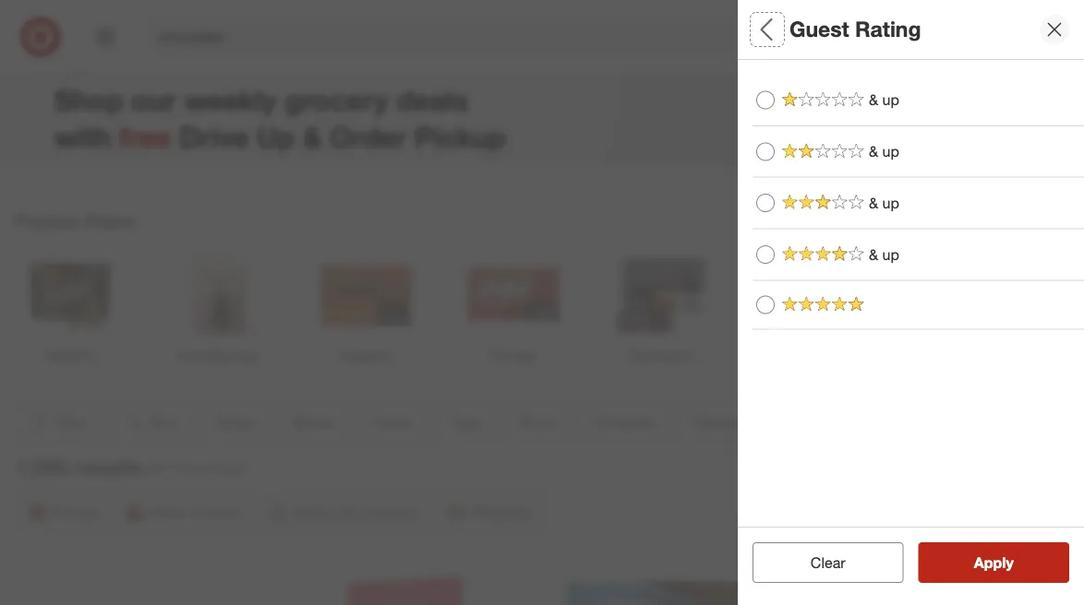 Task type: vqa. For each thing, say whether or not it's contained in the screenshot.
the right 'results'
yes



Task type: describe. For each thing, give the bounding box(es) containing it.
search button
[[838, 17, 882, 61]]

t
[[1080, 161, 1084, 177]]

& down the search "button"
[[869, 91, 878, 109]]

drive
[[179, 120, 249, 154]]

our
[[131, 83, 176, 117]]

& up crunch;
[[869, 143, 878, 161]]

for
[[150, 460, 168, 478]]

grocery
[[284, 83, 389, 117]]

cream;
[[870, 226, 912, 242]]

& inside flavor brownie; cookies & cream; peanut butter; peppermint
[[858, 226, 866, 242]]

popular filters
[[15, 211, 136, 232]]

apply
[[974, 554, 1014, 572]]

clear for clear all
[[801, 554, 836, 572]]

barks;
[[753, 290, 790, 307]]

rating
[[855, 16, 921, 42]]

search
[[838, 30, 882, 48]]

none radio inside guest rating dialog
[[756, 296, 775, 314]]

clear all
[[801, 554, 855, 572]]

musketeers;
[[764, 161, 834, 177]]

up for & up option
[[883, 246, 900, 264]]

crunch;
[[838, 161, 884, 177]]

& up for 1st & up radio from the bottom of the guest rating dialog
[[869, 194, 900, 212]]

What can we help you find? suggestions appear below search field
[[148, 17, 851, 57]]

cookies
[[807, 226, 854, 242]]

& up for & up option
[[869, 246, 900, 264]]

clear button
[[753, 543, 904, 584]]

brownie;
[[753, 226, 804, 242]]

popular
[[15, 211, 79, 232]]

1,090
[[15, 455, 68, 480]]

see
[[955, 554, 981, 572]]

up for 1st & up radio from the top
[[883, 91, 900, 109]]

"chocolate"
[[172, 460, 248, 478]]

weekly
[[184, 83, 277, 117]]

type barks; filled chocolates; candy bars
[[753, 267, 968, 307]]

filters
[[784, 16, 841, 42]]



Task type: locate. For each thing, give the bounding box(es) containing it.
& up radio up 3
[[756, 142, 775, 161]]

clear inside guest rating dialog
[[811, 554, 846, 572]]

clear all button
[[753, 543, 904, 584]]

& up for 2nd & up radio
[[869, 143, 900, 161]]

all
[[841, 554, 855, 572]]

3
[[753, 161, 760, 177]]

chocolates;
[[827, 290, 897, 307]]

None radio
[[756, 296, 775, 314]]

3 & up from the top
[[869, 194, 900, 212]]

brand
[[753, 137, 803, 159]]

& up radio up brownie;
[[756, 194, 775, 213]]

shop
[[54, 83, 124, 117]]

1,090 results for "chocolate"
[[15, 455, 248, 480]]

& up radio up brand
[[756, 91, 775, 109]]

with
[[54, 120, 111, 154]]

clear inside all filters dialog
[[801, 554, 836, 572]]

peanut
[[916, 226, 956, 242]]

& down cream;
[[869, 246, 878, 264]]

flavor brownie; cookies & cream; peanut butter; peppermint
[[753, 202, 1070, 242]]

type
[[753, 267, 792, 288]]

up for 1st & up radio from the bottom of the guest rating dialog
[[883, 194, 900, 212]]

peppermint
[[1003, 226, 1070, 242]]

2 clear from the left
[[811, 554, 846, 572]]

◎deals
[[54, 29, 202, 77]]

up up ghirardelli;
[[883, 143, 900, 161]]

clear
[[801, 554, 836, 572], [811, 554, 846, 572]]

& up up crunch;
[[869, 143, 900, 161]]

4 & up from the top
[[869, 246, 900, 264]]

all filters
[[753, 16, 841, 42]]

guest
[[790, 16, 849, 42]]

up down cream;
[[883, 246, 900, 264]]

0 horizontal spatial results
[[74, 455, 142, 480]]

& up radio
[[756, 91, 775, 109], [756, 142, 775, 161], [756, 194, 775, 213]]

brand 3 musketeers; crunch; ghirardelli; kit kat; kinder; lindt; t
[[753, 137, 1084, 177]]

& right up
[[303, 120, 322, 154]]

1 clear from the left
[[801, 554, 836, 572]]

up for 2nd & up radio
[[883, 143, 900, 161]]

filters
[[84, 211, 136, 232]]

see results button
[[919, 543, 1070, 584]]

deals
[[753, 79, 800, 100]]

0 vertical spatial & up radio
[[756, 91, 775, 109]]

up up cream;
[[883, 194, 900, 212]]

3 & up radio from the top
[[756, 194, 775, 213]]

kat;
[[972, 161, 996, 177]]

1 & up radio from the top
[[756, 91, 775, 109]]

1 vertical spatial & up radio
[[756, 142, 775, 161]]

results for see
[[985, 554, 1033, 572]]

results left for
[[74, 455, 142, 480]]

& up cream;
[[869, 194, 878, 212]]

& up for 1st & up radio from the top
[[869, 91, 900, 109]]

1 & up from the top
[[869, 91, 900, 109]]

see results
[[955, 554, 1033, 572]]

& up radio
[[756, 246, 775, 264]]

1 vertical spatial results
[[985, 554, 1033, 572]]

lindt;
[[1044, 161, 1077, 177]]

results for 1,090
[[74, 455, 142, 480]]

apply button
[[919, 543, 1070, 584]]

& up up cream;
[[869, 194, 900, 212]]

candy
[[900, 290, 938, 307]]

◎deals shop our weekly grocery deals with free drive up & order pickup
[[54, 29, 506, 154]]

& left cream;
[[858, 226, 866, 242]]

4 up from the top
[[883, 246, 900, 264]]

results inside button
[[985, 554, 1033, 572]]

1 horizontal spatial results
[[985, 554, 1033, 572]]

guest rating dialog
[[738, 0, 1084, 606]]

up
[[883, 91, 900, 109], [883, 143, 900, 161], [883, 194, 900, 212], [883, 246, 900, 264]]

results
[[74, 455, 142, 480], [985, 554, 1033, 572]]

& inside ◎deals shop our weekly grocery deals with free drive up & order pickup
[[303, 120, 322, 154]]

deals button
[[753, 60, 1084, 125]]

1 up from the top
[[883, 91, 900, 109]]

up up brand 3 musketeers; crunch; ghirardelli; kit kat; kinder; lindt; t
[[883, 91, 900, 109]]

bars
[[941, 290, 968, 307]]

free
[[119, 120, 171, 154]]

& up down the search "button"
[[869, 91, 900, 109]]

kit
[[953, 161, 969, 177]]

3 up from the top
[[883, 194, 900, 212]]

2 vertical spatial & up radio
[[756, 194, 775, 213]]

order
[[330, 120, 406, 154]]

flavor
[[753, 202, 804, 223]]

2 up from the top
[[883, 143, 900, 161]]

4 link
[[1025, 17, 1066, 57]]

clear for clear
[[811, 554, 846, 572]]

guest rating
[[790, 16, 921, 42]]

2 & up radio from the top
[[756, 142, 775, 161]]

&
[[869, 91, 878, 109], [303, 120, 322, 154], [869, 143, 878, 161], [869, 194, 878, 212], [858, 226, 866, 242], [869, 246, 878, 264]]

results right see
[[985, 554, 1033, 572]]

deals
[[396, 83, 468, 117]]

all filters dialog
[[738, 0, 1084, 606]]

up
[[257, 120, 295, 154]]

0 vertical spatial results
[[74, 455, 142, 480]]

ghirardelli;
[[888, 161, 950, 177]]

filled
[[793, 290, 824, 307]]

4
[[1053, 19, 1058, 30]]

pickup
[[414, 120, 506, 154]]

kinder;
[[999, 161, 1041, 177]]

& up down cream;
[[869, 246, 900, 264]]

& up
[[869, 91, 900, 109], [869, 143, 900, 161], [869, 194, 900, 212], [869, 246, 900, 264]]

2 & up from the top
[[869, 143, 900, 161]]

butter;
[[960, 226, 999, 242]]

all
[[753, 16, 778, 42]]



